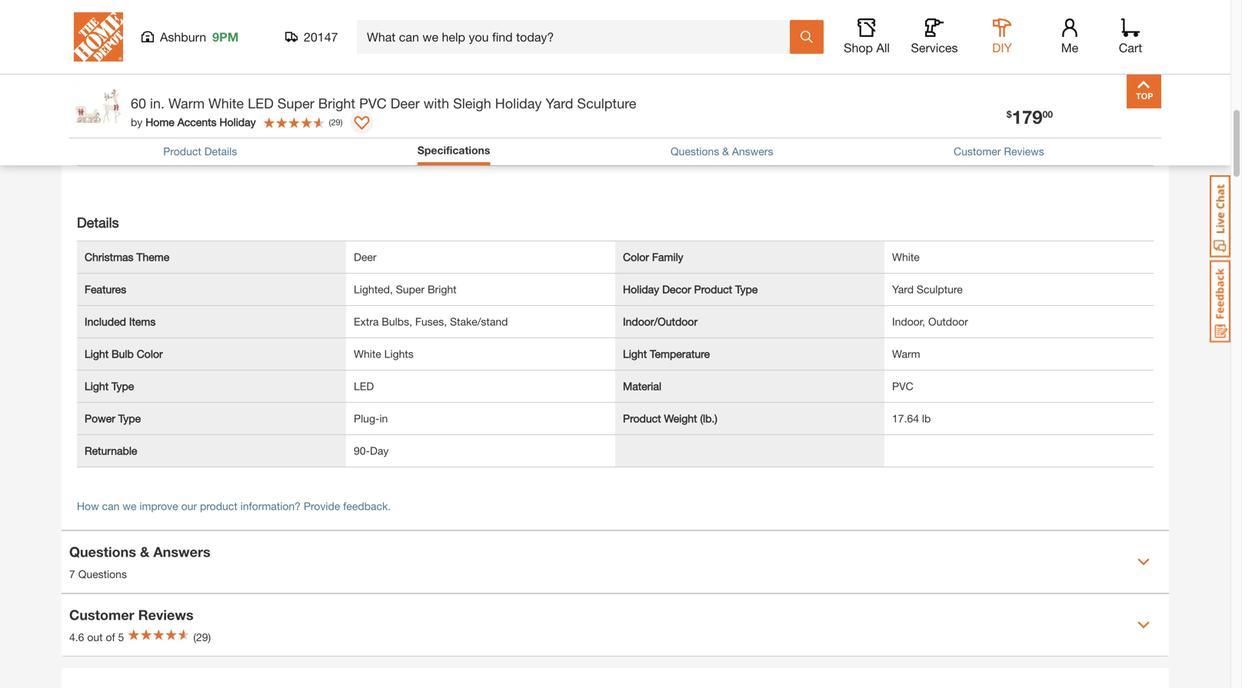 Task type: vqa. For each thing, say whether or not it's contained in the screenshot.


Task type: locate. For each thing, give the bounding box(es) containing it.
sculpture up outdoor
[[917, 283, 963, 296]]

reviews up (29)
[[138, 607, 194, 623]]

yard down what can we help you find today? search box
[[546, 95, 573, 112]]

warm up by home accents holiday
[[168, 95, 205, 112]]

white up yard sculpture at the top of the page
[[892, 251, 920, 263]]

light up 'power'
[[85, 380, 109, 393]]

lb
[[922, 412, 931, 425]]

white
[[209, 95, 244, 112], [892, 251, 920, 263], [354, 348, 381, 360]]

shop
[[844, 40, 873, 55]]

179
[[1012, 106, 1043, 128]]

light for light bulb color
[[85, 348, 109, 360]]

questions
[[671, 145, 719, 158], [69, 544, 136, 560], [78, 568, 127, 581]]

1 horizontal spatial reviews
[[1004, 145, 1044, 158]]

color left family
[[623, 251, 649, 263]]

deer
[[391, 95, 420, 112], [354, 251, 377, 263]]

0 horizontal spatial ,
[[166, 20, 169, 33]]

d
[[214, 20, 221, 33]]

0 vertical spatial customer reviews
[[954, 145, 1044, 158]]

2 vertical spatial white
[[354, 348, 381, 360]]

super
[[278, 95, 314, 112], [396, 283, 425, 296]]

customer reviews
[[954, 145, 1044, 158], [69, 607, 194, 623]]

1 vertical spatial reviews
[[138, 607, 194, 623]]

product for product depth (in.)
[[85, 111, 123, 123]]

1 vertical spatial super
[[396, 283, 425, 296]]

caret image for questions & answers
[[1138, 556, 1150, 568]]

product down by home accents holiday
[[163, 145, 201, 158]]

questions & answers button
[[671, 143, 773, 160], [671, 143, 773, 160]]

answers for questions & answers 7 questions
[[153, 544, 211, 560]]

1 vertical spatial 60
[[131, 95, 146, 112]]

light type
[[85, 380, 134, 393]]

1 horizontal spatial ,
[[208, 20, 211, 33]]

reviews down '179'
[[1004, 145, 1044, 158]]

2 horizontal spatial white
[[892, 251, 920, 263]]

14.5
[[224, 20, 245, 33], [354, 111, 375, 123]]

in
[[157, 20, 166, 33], [200, 20, 208, 33], [248, 20, 257, 33], [378, 111, 386, 123], [380, 412, 388, 425]]

product left by
[[85, 111, 123, 123]]

1 vertical spatial pvc
[[892, 380, 914, 393]]

1 vertical spatial holiday
[[220, 116, 256, 128]]

0 vertical spatial 14.5
[[224, 20, 245, 33]]

color right bulb
[[137, 348, 163, 360]]

$ 179 00
[[1007, 106, 1053, 128]]

0 vertical spatial holiday
[[495, 95, 542, 112]]

60 left in.
[[131, 95, 146, 112]]

60
[[142, 20, 154, 33], [131, 95, 146, 112]]

1 vertical spatial caret image
[[1138, 619, 1150, 631]]

bright up fuses,
[[428, 283, 457, 296]]

0 horizontal spatial holiday
[[220, 116, 256, 128]]

pvc up display icon
[[359, 95, 387, 112]]

(in.) right width
[[157, 143, 174, 156]]

how can we improve our product information? provide feedback. link
[[77, 500, 391, 513]]

1 horizontal spatial &
[[722, 145, 729, 158]]

deer left with
[[391, 95, 420, 112]]

1 horizontal spatial pvc
[[892, 380, 914, 393]]

1 horizontal spatial led
[[354, 380, 374, 393]]

type right 'power'
[[118, 412, 141, 425]]

product width (in.)
[[85, 143, 174, 156]]

reviews
[[1004, 145, 1044, 158], [138, 607, 194, 623]]

0 vertical spatial 60
[[142, 20, 154, 33]]

answers for questions & answers
[[732, 145, 773, 158]]

0 vertical spatial sculpture
[[577, 95, 637, 112]]

1 vertical spatial white
[[892, 251, 920, 263]]

customer reviews up 5
[[69, 607, 194, 623]]

4.6
[[69, 631, 84, 644]]

1 horizontal spatial deer
[[391, 95, 420, 112]]

items
[[129, 315, 156, 328]]

all
[[877, 40, 890, 55]]

1 horizontal spatial super
[[396, 283, 425, 296]]

accents
[[177, 116, 217, 128]]

60 right h
[[142, 20, 154, 33]]

0 horizontal spatial warm
[[168, 95, 205, 112]]

bright
[[318, 95, 355, 112], [428, 283, 457, 296]]

1 vertical spatial sculpture
[[917, 283, 963, 296]]

0 vertical spatial color
[[623, 251, 649, 263]]

christmas theme
[[85, 251, 169, 263]]

0 horizontal spatial led
[[248, 95, 274, 112]]

0 vertical spatial pvc
[[359, 95, 387, 112]]

&
[[722, 145, 729, 158], [140, 544, 149, 560]]

light left bulb
[[85, 348, 109, 360]]

outdoor
[[928, 315, 968, 328]]

14.5 right d
[[224, 20, 245, 33]]

2 vertical spatial type
[[118, 412, 141, 425]]

fuses,
[[415, 315, 447, 328]]

1 vertical spatial customer reviews
[[69, 607, 194, 623]]

0 horizontal spatial customer
[[69, 607, 134, 623]]

0 vertical spatial answers
[[732, 145, 773, 158]]

0 horizontal spatial answers
[[153, 544, 211, 560]]

questions right 7
[[78, 568, 127, 581]]

0 horizontal spatial sculpture
[[577, 95, 637, 112]]

0 vertical spatial &
[[722, 145, 729, 158]]

0 horizontal spatial customer reviews
[[69, 607, 194, 623]]

out
[[87, 631, 103, 644]]

( 29 )
[[329, 117, 343, 127]]

light up material
[[623, 348, 647, 360]]

product right decor
[[694, 283, 732, 296]]

holiday down color family at top right
[[623, 283, 659, 296]]

1 vertical spatial led
[[354, 380, 374, 393]]

, left d
[[208, 20, 211, 33]]

deer up lighted,
[[354, 251, 377, 263]]

0 vertical spatial yard
[[546, 95, 573, 112]]

1 horizontal spatial white
[[354, 348, 381, 360]]

& for questions & answers
[[722, 145, 729, 158]]

me
[[1061, 40, 1079, 55]]

holiday
[[495, 95, 542, 112], [220, 116, 256, 128], [623, 283, 659, 296]]

4.6 out of 5
[[69, 631, 124, 644]]

questions up 7
[[69, 544, 136, 560]]

by home accents holiday
[[131, 116, 256, 128]]

0 horizontal spatial reviews
[[138, 607, 194, 623]]

0 vertical spatial warm
[[168, 95, 205, 112]]

super up bulbs,
[[396, 283, 425, 296]]

top button
[[1127, 74, 1162, 108]]

super down 20147 button in the left of the page
[[278, 95, 314, 112]]

20147 button
[[285, 29, 338, 45]]

product left width
[[85, 143, 123, 156]]

2 vertical spatial questions
[[78, 568, 127, 581]]

sculpture
[[577, 95, 637, 112], [917, 283, 963, 296]]

product for product height (in.)
[[623, 111, 661, 123]]

0 horizontal spatial &
[[140, 544, 149, 560]]

sculpture down what can we help you find today? search box
[[577, 95, 637, 112]]

0 horizontal spatial details
[[77, 214, 119, 231]]

lighted, super bright
[[354, 283, 457, 296]]

dimensions:
[[69, 20, 128, 33]]

1 horizontal spatial customer
[[954, 145, 1001, 158]]

ashburn 9pm
[[160, 30, 239, 44]]

services
[[911, 40, 958, 55]]

details up christmas
[[77, 214, 119, 231]]

yard
[[546, 95, 573, 112], [892, 283, 914, 296]]

questions & answers
[[671, 145, 773, 158]]

specifications
[[418, 144, 490, 157]]

0 vertical spatial bright
[[318, 95, 355, 112]]

1 horizontal spatial details
[[204, 145, 237, 158]]

0 horizontal spatial color
[[137, 348, 163, 360]]

customer
[[954, 145, 1001, 158], [69, 607, 134, 623]]

included
[[85, 315, 126, 328]]

product image image
[[73, 82, 123, 132]]

(29)
[[193, 631, 211, 644]]

2 caret image from the top
[[1138, 619, 1150, 631]]

holiday right accents
[[220, 116, 256, 128]]

, left w
[[166, 20, 169, 33]]

(in.) right the depth
[[158, 111, 175, 123]]

1 vertical spatial type
[[112, 380, 134, 393]]

0 horizontal spatial yard
[[546, 95, 573, 112]]

1 horizontal spatial sculpture
[[917, 283, 963, 296]]

0 vertical spatial questions
[[671, 145, 719, 158]]

1 vertical spatial &
[[140, 544, 149, 560]]

light for light temperature
[[623, 348, 647, 360]]

1 vertical spatial 14.5
[[354, 111, 375, 123]]

2 horizontal spatial holiday
[[623, 283, 659, 296]]

$
[[1007, 109, 1012, 120]]

dimensions: h 60 in , w 36 in , d 14.5 in
[[69, 20, 257, 33]]

returnable
[[85, 444, 137, 457]]

height
[[664, 111, 696, 123]]

bright up the '( 29 )'
[[318, 95, 355, 112]]

20147
[[304, 30, 338, 44]]

answers inside questions & answers 7 questions
[[153, 544, 211, 560]]

pvc up the 17.64
[[892, 380, 914, 393]]

1 horizontal spatial bright
[[428, 283, 457, 296]]

0 horizontal spatial pvc
[[359, 95, 387, 112]]

1 horizontal spatial customer reviews
[[954, 145, 1044, 158]]

1 horizontal spatial 14.5
[[354, 111, 375, 123]]

can
[[102, 500, 120, 513]]

customer reviews down "$"
[[954, 145, 1044, 158]]

details down accents
[[204, 145, 237, 158]]

questions down the height
[[671, 145, 719, 158]]

product left the height
[[623, 111, 661, 123]]

type down bulb
[[112, 380, 134, 393]]

color family
[[623, 251, 684, 263]]

(in.)
[[158, 111, 175, 123], [699, 111, 716, 123], [157, 143, 174, 156]]

caret image
[[1138, 556, 1150, 568], [1138, 619, 1150, 631]]

white up accents
[[209, 95, 244, 112]]

white left lights
[[354, 348, 381, 360]]

1 horizontal spatial yard
[[892, 283, 914, 296]]

0 vertical spatial type
[[735, 283, 758, 296]]

pvc
[[359, 95, 387, 112], [892, 380, 914, 393]]

0 horizontal spatial white
[[209, 95, 244, 112]]

0 vertical spatial caret image
[[1138, 556, 1150, 568]]

1 caret image from the top
[[1138, 556, 1150, 568]]

yard up indoor,
[[892, 283, 914, 296]]

led
[[248, 95, 274, 112], [354, 380, 374, 393]]

1 horizontal spatial color
[[623, 251, 649, 263]]

& inside questions & answers 7 questions
[[140, 544, 149, 560]]

ashburn
[[160, 30, 206, 44]]

1 horizontal spatial answers
[[732, 145, 773, 158]]

stake/stand
[[450, 315, 508, 328]]

0 horizontal spatial super
[[278, 95, 314, 112]]

light temperature
[[623, 348, 710, 360]]

product for product weight (lb.)
[[623, 412, 661, 425]]

led up by home accents holiday
[[248, 95, 274, 112]]

17.64
[[892, 412, 919, 425]]

feedback link image
[[1210, 260, 1231, 343]]

1 vertical spatial color
[[137, 348, 163, 360]]

(in.) right the height
[[699, 111, 716, 123]]

warm down indoor,
[[892, 348, 920, 360]]

light bulb color
[[85, 348, 163, 360]]

home
[[146, 116, 174, 128]]

0 vertical spatial customer
[[954, 145, 1001, 158]]

1 horizontal spatial warm
[[892, 348, 920, 360]]

1 vertical spatial questions
[[69, 544, 136, 560]]

1 vertical spatial answers
[[153, 544, 211, 560]]

product for product details
[[163, 145, 201, 158]]

led up plug-
[[354, 380, 374, 393]]

14.5 right )
[[354, 111, 375, 123]]

holiday decor product type
[[623, 283, 758, 296]]

1 vertical spatial deer
[[354, 251, 377, 263]]

features
[[85, 283, 126, 296]]

holiday right sleigh
[[495, 95, 542, 112]]

0 vertical spatial deer
[[391, 95, 420, 112]]

(in.) for product width (in.)
[[157, 143, 174, 156]]

type right decor
[[735, 283, 758, 296]]

light
[[85, 348, 109, 360], [623, 348, 647, 360], [85, 380, 109, 393]]

product down material
[[623, 412, 661, 425]]

answers
[[732, 145, 773, 158], [153, 544, 211, 560]]

specifications button
[[418, 142, 490, 162], [418, 142, 490, 158]]



Task type: describe. For each thing, give the bounding box(es) containing it.
questions & answers 7 questions
[[69, 544, 211, 581]]

type for led
[[112, 380, 134, 393]]

1 vertical spatial customer
[[69, 607, 134, 623]]

our
[[181, 500, 197, 513]]

1 vertical spatial bright
[[428, 283, 457, 296]]

sleigh
[[453, 95, 491, 112]]

caret image for customer reviews
[[1138, 619, 1150, 631]]

information?
[[240, 500, 301, 513]]

christmas
[[85, 251, 133, 263]]

weight
[[664, 412, 697, 425]]

14.5 in
[[354, 111, 386, 123]]

2 , from the left
[[208, 20, 211, 33]]

5
[[118, 631, 124, 644]]

h
[[131, 20, 139, 33]]

0 vertical spatial led
[[248, 95, 274, 112]]

improve
[[140, 500, 178, 513]]

1 , from the left
[[166, 20, 169, 33]]

product weight (lb.)
[[623, 412, 718, 425]]

(in.) for product height (in.)
[[699, 111, 716, 123]]

0 vertical spatial white
[[209, 95, 244, 112]]

indoor/outdoor
[[623, 315, 698, 328]]

bulbs,
[[382, 315, 412, 328]]

shop all button
[[842, 18, 892, 55]]

in left w
[[157, 20, 166, 33]]

29
[[331, 117, 341, 127]]

17.64 lb
[[892, 412, 931, 425]]

we
[[123, 500, 137, 513]]

feedback.
[[343, 500, 391, 513]]

0 horizontal spatial 14.5
[[224, 20, 245, 33]]

white lights
[[354, 348, 414, 360]]

of
[[106, 631, 115, 644]]

light for light type
[[85, 380, 109, 393]]

temperature
[[650, 348, 710, 360]]

00
[[1043, 109, 1053, 120]]

white for white
[[892, 251, 920, 263]]

yard sculpture
[[892, 283, 963, 296]]

by
[[131, 116, 143, 128]]

0 horizontal spatial deer
[[354, 251, 377, 263]]

90-day
[[354, 444, 389, 457]]

(
[[329, 117, 331, 127]]

day
[[370, 444, 389, 457]]

w
[[172, 20, 182, 33]]

in right 9pm
[[248, 20, 257, 33]]

What can we help you find today? search field
[[367, 21, 789, 53]]

provide
[[304, 500, 340, 513]]

services button
[[910, 18, 959, 55]]

1 horizontal spatial holiday
[[495, 95, 542, 112]]

lights
[[384, 348, 414, 360]]

0 horizontal spatial bright
[[318, 95, 355, 112]]

diy button
[[978, 18, 1027, 55]]

depth
[[126, 111, 155, 123]]

questions for questions & answers
[[671, 145, 719, 158]]

0 vertical spatial super
[[278, 95, 314, 112]]

0 vertical spatial reviews
[[1004, 145, 1044, 158]]

white for white lights
[[354, 348, 381, 360]]

display image
[[354, 116, 370, 132]]

product depth (in.)
[[85, 111, 175, 123]]

)
[[341, 117, 343, 127]]

in right 36
[[200, 20, 208, 33]]

in.
[[150, 95, 165, 112]]

in up day
[[380, 412, 388, 425]]

1 vertical spatial details
[[77, 214, 119, 231]]

the home depot logo image
[[74, 12, 123, 62]]

dimensions
[[77, 74, 149, 91]]

& for questions & answers 7 questions
[[140, 544, 149, 560]]

in right display icon
[[378, 111, 386, 123]]

questions for questions & answers 7 questions
[[69, 544, 136, 560]]

36
[[185, 20, 197, 33]]

decor
[[662, 283, 691, 296]]

1 vertical spatial yard
[[892, 283, 914, 296]]

live chat image
[[1210, 175, 1231, 258]]

material
[[623, 380, 662, 393]]

60 in. warm white led super bright pvc deer with sleigh holiday yard sculpture
[[131, 95, 637, 112]]

me button
[[1045, 18, 1095, 55]]

extra
[[354, 315, 379, 328]]

product details
[[163, 145, 237, 158]]

family
[[652, 251, 684, 263]]

(in.) for product depth (in.)
[[158, 111, 175, 123]]

cart link
[[1114, 18, 1148, 55]]

90-
[[354, 444, 370, 457]]

included items
[[85, 315, 156, 328]]

power
[[85, 412, 115, 425]]

type for plug-in
[[118, 412, 141, 425]]

power type
[[85, 412, 141, 425]]

1 vertical spatial warm
[[892, 348, 920, 360]]

diy
[[992, 40, 1012, 55]]

indoor, outdoor
[[892, 315, 968, 328]]

7
[[69, 568, 75, 581]]

bulb
[[112, 348, 134, 360]]

product
[[200, 500, 237, 513]]

cart
[[1119, 40, 1143, 55]]

lighted,
[[354, 283, 393, 296]]

(lb.)
[[700, 412, 718, 425]]

plug-in
[[354, 412, 388, 425]]

product for product width (in.)
[[85, 143, 123, 156]]

2 vertical spatial holiday
[[623, 283, 659, 296]]

plug-
[[354, 412, 380, 425]]

0 vertical spatial details
[[204, 145, 237, 158]]

indoor,
[[892, 315, 925, 328]]

width
[[126, 143, 154, 156]]

extra bulbs, fuses, stake/stand
[[354, 315, 508, 328]]

how
[[77, 500, 99, 513]]

9pm
[[212, 30, 239, 44]]

how can we improve our product information? provide feedback.
[[77, 500, 391, 513]]

product height (in.)
[[623, 111, 716, 123]]



